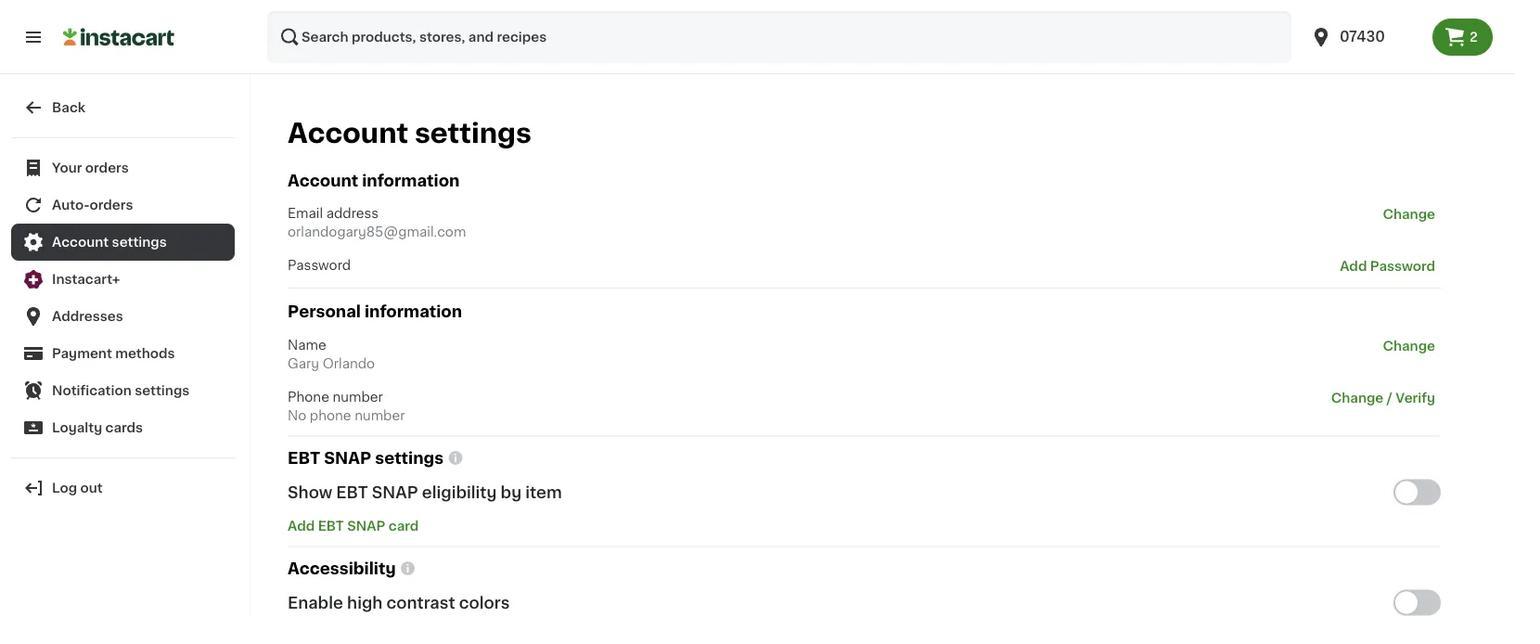 Task type: locate. For each thing, give the bounding box(es) containing it.
add
[[1340, 260, 1368, 273], [288, 519, 315, 532]]

1 vertical spatial orders
[[90, 199, 133, 212]]

1 vertical spatial change
[[1383, 339, 1436, 352]]

orlando
[[323, 357, 375, 370]]

2 button
[[1433, 19, 1493, 56]]

account up account information
[[288, 120, 408, 147]]

1 vertical spatial information
[[365, 304, 462, 320]]

no
[[288, 409, 307, 422]]

back
[[52, 101, 85, 114]]

information for account information
[[362, 173, 460, 189]]

by
[[501, 484, 522, 500]]

change button
[[1378, 204, 1441, 225], [1378, 335, 1441, 356]]

add ebt snap card link
[[288, 519, 419, 532]]

email
[[288, 207, 323, 220]]

change
[[1383, 208, 1436, 221], [1383, 339, 1436, 352], [1332, 391, 1384, 404]]

0 vertical spatial change
[[1383, 208, 1436, 221]]

2 vertical spatial ebt
[[318, 519, 344, 532]]

0 vertical spatial account
[[288, 120, 408, 147]]

0 vertical spatial snap
[[324, 450, 372, 466]]

change button up 'add password'
[[1378, 204, 1441, 225]]

auto-
[[52, 199, 90, 212]]

information up email address orlandogary85@gmail.com
[[362, 173, 460, 189]]

name gary orlando
[[288, 338, 375, 370]]

0 vertical spatial information
[[362, 173, 460, 189]]

password inside button
[[1371, 260, 1436, 273]]

2 vertical spatial snap
[[347, 519, 385, 532]]

accessibility
[[288, 560, 396, 576]]

snap left card
[[347, 519, 385, 532]]

number
[[333, 390, 383, 403], [355, 409, 405, 422]]

notification settings link
[[11, 372, 235, 409]]

personal
[[288, 304, 361, 320]]

0 vertical spatial ebt
[[288, 450, 320, 466]]

gary
[[288, 357, 319, 370]]

07430 button
[[1299, 11, 1433, 63], [1310, 11, 1422, 63]]

orders up account settings link
[[90, 199, 133, 212]]

ebt up show
[[288, 450, 320, 466]]

information
[[362, 173, 460, 189], [365, 304, 462, 320]]

personal information
[[288, 304, 462, 320]]

password
[[288, 259, 351, 272], [1371, 260, 1436, 273]]

orders up auto-orders
[[85, 161, 129, 174]]

orders for auto-orders
[[90, 199, 133, 212]]

add for add password
[[1340, 260, 1368, 273]]

1 vertical spatial add
[[288, 519, 315, 532]]

2 vertical spatial change
[[1332, 391, 1384, 404]]

snap down phone
[[324, 450, 372, 466]]

payment methods
[[52, 347, 175, 360]]

colors
[[459, 595, 510, 611]]

email address orlandogary85@gmail.com
[[288, 207, 466, 239]]

account up email
[[288, 173, 359, 189]]

2
[[1470, 31, 1478, 44]]

add inside button
[[1340, 260, 1368, 273]]

addresses link
[[11, 298, 235, 335]]

instacart+
[[52, 273, 120, 286]]

ebt snap settings
[[288, 450, 444, 466]]

enable
[[288, 595, 343, 611]]

add ebt snap card
[[288, 519, 419, 532]]

change button for personal information
[[1378, 335, 1441, 356]]

ebt for add
[[318, 519, 344, 532]]

ebt for show
[[336, 484, 368, 500]]

enable high contrast colors
[[288, 595, 510, 611]]

settings
[[415, 120, 532, 147], [112, 236, 167, 249], [135, 384, 190, 397], [375, 450, 444, 466]]

item
[[526, 484, 562, 500]]

verify
[[1396, 391, 1436, 404]]

orders
[[85, 161, 129, 174], [90, 199, 133, 212]]

1 change button from the top
[[1378, 204, 1441, 225]]

instacart logo image
[[63, 26, 174, 48]]

loyalty cards
[[52, 421, 143, 434]]

account up instacart+
[[52, 236, 109, 249]]

0 horizontal spatial add
[[288, 519, 315, 532]]

ebt down show
[[318, 519, 344, 532]]

0 vertical spatial account settings
[[288, 120, 532, 147]]

account settings inside account settings link
[[52, 236, 167, 249]]

address
[[326, 207, 379, 220]]

loyalty
[[52, 421, 102, 434]]

account
[[288, 120, 408, 147], [288, 173, 359, 189], [52, 236, 109, 249]]

change up 'add password'
[[1383, 208, 1436, 221]]

account settings up instacart+ link
[[52, 236, 167, 249]]

account settings up account information
[[288, 120, 532, 147]]

number up phone
[[333, 390, 383, 403]]

orders for your orders
[[85, 161, 129, 174]]

name
[[288, 338, 326, 351]]

log out
[[52, 482, 103, 495]]

ebt
[[288, 450, 320, 466], [336, 484, 368, 500], [318, 519, 344, 532]]

phone
[[310, 409, 351, 422]]

notification
[[52, 384, 132, 397]]

change / verify button
[[1326, 387, 1441, 408]]

account settings
[[288, 120, 532, 147], [52, 236, 167, 249]]

1 horizontal spatial password
[[1371, 260, 1436, 273]]

account settings link
[[11, 224, 235, 261]]

0 vertical spatial add
[[1340, 260, 1368, 273]]

0 vertical spatial change button
[[1378, 204, 1441, 225]]

change button up verify at right bottom
[[1378, 335, 1441, 356]]

0 vertical spatial orders
[[85, 161, 129, 174]]

payment methods link
[[11, 335, 235, 372]]

payment
[[52, 347, 112, 360]]

cards
[[105, 421, 143, 434]]

2 07430 button from the left
[[1310, 11, 1422, 63]]

change inside button
[[1332, 391, 1384, 404]]

number up ebt snap settings
[[355, 409, 405, 422]]

information for personal information
[[365, 304, 462, 320]]

change left /
[[1332, 391, 1384, 404]]

change for account information
[[1383, 208, 1436, 221]]

auto-orders link
[[11, 187, 235, 224]]

2 change button from the top
[[1378, 335, 1441, 356]]

1 vertical spatial snap
[[372, 484, 418, 500]]

auto-orders
[[52, 199, 133, 212]]

1 vertical spatial ebt
[[336, 484, 368, 500]]

1 vertical spatial account settings
[[52, 236, 167, 249]]

2 vertical spatial account
[[52, 236, 109, 249]]

change up verify at right bottom
[[1383, 339, 1436, 352]]

0 horizontal spatial account settings
[[52, 236, 167, 249]]

ebt up add ebt snap card at the bottom
[[336, 484, 368, 500]]

1 horizontal spatial add
[[1340, 260, 1368, 273]]

information up orlando
[[365, 304, 462, 320]]

1 vertical spatial change button
[[1378, 335, 1441, 356]]

snap
[[324, 450, 372, 466], [372, 484, 418, 500], [347, 519, 385, 532]]

None search field
[[267, 11, 1292, 63]]

snap up card
[[372, 484, 418, 500]]



Task type: vqa. For each thing, say whether or not it's contained in the screenshot.
'Add Password' button
yes



Task type: describe. For each thing, give the bounding box(es) containing it.
0 horizontal spatial password
[[288, 259, 351, 272]]

1 horizontal spatial account settings
[[288, 120, 532, 147]]

change / verify
[[1332, 391, 1436, 404]]

log
[[52, 482, 77, 495]]

log out link
[[11, 470, 235, 507]]

1 vertical spatial number
[[355, 409, 405, 422]]

out
[[80, 482, 103, 495]]

back link
[[11, 89, 235, 126]]

add password button
[[1335, 256, 1441, 277]]

change for personal information
[[1383, 339, 1436, 352]]

methods
[[115, 347, 175, 360]]

0 vertical spatial number
[[333, 390, 383, 403]]

change button for account information
[[1378, 204, 1441, 225]]

eligibility
[[422, 484, 497, 500]]

phone number no phone number
[[288, 390, 405, 422]]

show ebt snap eligibility by item
[[288, 484, 562, 500]]

orlandogary85@gmail.com
[[288, 226, 466, 239]]

Search field
[[267, 11, 1292, 63]]

1 vertical spatial account
[[288, 173, 359, 189]]

snap for show ebt snap eligibility by item
[[372, 484, 418, 500]]

your
[[52, 161, 82, 174]]

addresses
[[52, 310, 123, 323]]

07430
[[1340, 30, 1386, 44]]

your orders link
[[11, 149, 235, 187]]

high
[[347, 595, 383, 611]]

loyalty cards link
[[11, 409, 235, 446]]

card
[[389, 519, 419, 532]]

your orders
[[52, 161, 129, 174]]

show
[[288, 484, 332, 500]]

snap for add ebt snap card
[[347, 519, 385, 532]]

phone
[[288, 390, 329, 403]]

add password
[[1340, 260, 1436, 273]]

account information
[[288, 173, 460, 189]]

/
[[1387, 391, 1393, 404]]

contrast
[[387, 595, 455, 611]]

instacart+ link
[[11, 261, 235, 298]]

add for add ebt snap card
[[288, 519, 315, 532]]

1 07430 button from the left
[[1299, 11, 1433, 63]]

notification settings
[[52, 384, 190, 397]]



